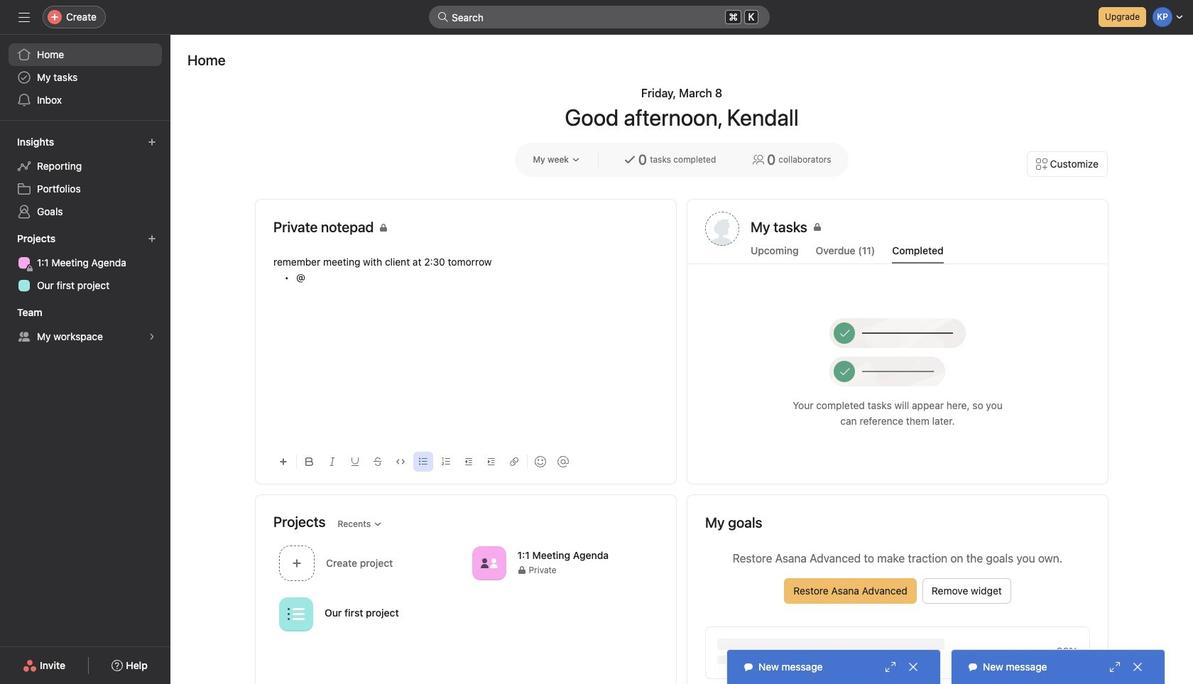 Task type: locate. For each thing, give the bounding box(es) containing it.
decrease list indent image
[[465, 458, 473, 466]]

numbered list image
[[442, 458, 451, 466]]

prominent image
[[438, 11, 449, 23]]

see details, my workspace image
[[148, 333, 156, 341]]

expand new message image for close image on the bottom right
[[885, 662, 897, 673]]

0 horizontal spatial expand new message image
[[885, 662, 897, 673]]

expand new message image left close image on the bottom right
[[885, 662, 897, 673]]

expand new message image for close icon
[[1110, 662, 1121, 673]]

insights element
[[0, 129, 171, 226]]

close image
[[908, 662, 920, 673]]

1 expand new message image from the left
[[885, 662, 897, 673]]

1 horizontal spatial expand new message image
[[1110, 662, 1121, 673]]

strikethrough image
[[374, 458, 382, 466]]

hide sidebar image
[[18, 11, 30, 23]]

close image
[[1133, 662, 1144, 673]]

new project or portfolio image
[[148, 235, 156, 243]]

underline image
[[351, 458, 360, 466]]

expand new message image
[[885, 662, 897, 673], [1110, 662, 1121, 673]]

toolbar
[[274, 446, 659, 478]]

None field
[[429, 6, 770, 28]]

document
[[274, 254, 659, 440]]

2 expand new message image from the left
[[1110, 662, 1121, 673]]

at mention image
[[558, 456, 569, 468]]

add profile photo image
[[706, 212, 740, 246]]

link image
[[510, 458, 519, 466]]

insert an object image
[[279, 458, 288, 466]]

increase list indent image
[[487, 458, 496, 466]]

expand new message image left close icon
[[1110, 662, 1121, 673]]



Task type: describe. For each thing, give the bounding box(es) containing it.
italics image
[[328, 458, 337, 466]]

people image
[[481, 555, 498, 572]]

global element
[[0, 35, 171, 120]]

code image
[[397, 458, 405, 466]]

teams element
[[0, 300, 171, 351]]

new insights image
[[148, 138, 156, 146]]

projects element
[[0, 226, 171, 300]]

emoji image
[[535, 456, 546, 468]]

bulleted list image
[[419, 458, 428, 466]]

Search tasks, projects, and more text field
[[429, 6, 770, 28]]

list image
[[288, 606, 305, 623]]

bold image
[[306, 458, 314, 466]]



Task type: vqa. For each thing, say whether or not it's contained in the screenshot.
Close image
yes



